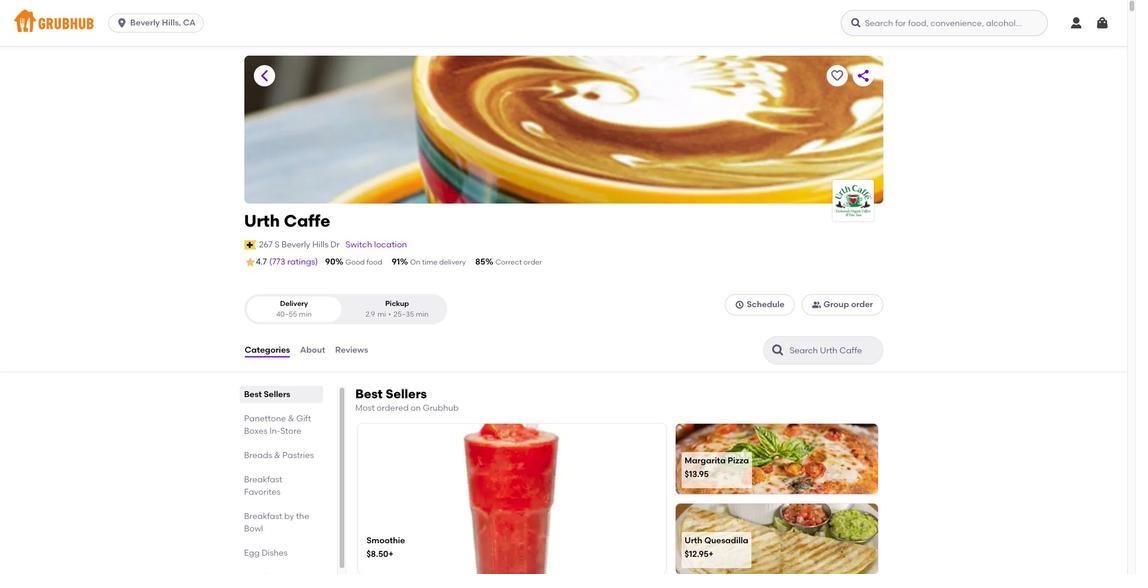 Task type: locate. For each thing, give the bounding box(es) containing it.
breakfast up favorites
[[244, 475, 283, 485]]

best for best sellers most ordered on grubhub
[[356, 387, 383, 402]]

svg image
[[1070, 16, 1084, 30], [1096, 16, 1110, 30], [116, 17, 128, 29], [851, 17, 863, 29], [736, 300, 745, 310]]

beverly
[[130, 18, 160, 28], [282, 240, 311, 250]]

1 + from the left
[[389, 550, 394, 560]]

urth up 267
[[244, 211, 280, 231]]

pickup
[[385, 300, 409, 308]]

urth up $12.95
[[685, 536, 703, 546]]

1 vertical spatial breakfast
[[244, 512, 283, 522]]

& for panettone
[[288, 414, 295, 424]]

sellers for best sellers
[[264, 390, 291, 400]]

0 horizontal spatial sellers
[[264, 390, 291, 400]]

group order button
[[802, 294, 884, 316]]

1 horizontal spatial order
[[852, 300, 874, 310]]

0 vertical spatial order
[[524, 258, 543, 266]]

2.9
[[366, 310, 375, 318]]

good
[[346, 258, 365, 266]]

order right 'correct'
[[524, 258, 543, 266]]

panettone
[[244, 414, 286, 424]]

quesadilla
[[705, 536, 749, 546]]

(773
[[269, 257, 285, 267]]

1 horizontal spatial +
[[709, 550, 714, 560]]

group order
[[824, 300, 874, 310]]

0 horizontal spatial +
[[389, 550, 394, 560]]

91
[[392, 257, 400, 267]]

0 vertical spatial &
[[288, 414, 295, 424]]

dishes
[[262, 548, 288, 558]]

+
[[389, 550, 394, 560], [709, 550, 714, 560]]

svg image inside schedule button
[[736, 300, 745, 310]]

breakfast for breakfast by the bowl
[[244, 512, 283, 522]]

best up panettone
[[244, 390, 262, 400]]

urth inside the urth quesadilla $12.95 +
[[685, 536, 703, 546]]

urth
[[244, 211, 280, 231], [685, 536, 703, 546]]

+ down quesadilla
[[709, 550, 714, 560]]

beverly left hills, at the left top
[[130, 18, 160, 28]]

ordered
[[377, 403, 409, 413]]

0 horizontal spatial best
[[244, 390, 262, 400]]

order for correct order
[[524, 258, 543, 266]]

0 vertical spatial urth
[[244, 211, 280, 231]]

best sellers most ordered on grubhub
[[356, 387, 459, 413]]

about
[[300, 345, 325, 355]]

search icon image
[[771, 343, 785, 358]]

location
[[374, 240, 407, 250]]

0 vertical spatial beverly
[[130, 18, 160, 28]]

in-
[[270, 426, 280, 436]]

urth for urth caffe
[[244, 211, 280, 231]]

on
[[411, 403, 421, 413]]

order right group
[[852, 300, 874, 310]]

sellers up panettone
[[264, 390, 291, 400]]

Search Urth Caffe search field
[[789, 345, 880, 357]]

1 horizontal spatial urth
[[685, 536, 703, 546]]

dr
[[331, 240, 340, 250]]

grubhub
[[423, 403, 459, 413]]

margarita
[[685, 456, 726, 466]]

hills,
[[162, 18, 181, 28]]

breakfast up bowl
[[244, 512, 283, 522]]

min inside pickup 2.9 mi • 25–35 min
[[416, 310, 429, 318]]

4.7
[[256, 257, 267, 267]]

save this restaurant image
[[831, 69, 845, 83]]

sellers
[[386, 387, 427, 402], [264, 390, 291, 400]]

on time delivery
[[410, 258, 466, 266]]

1 vertical spatial &
[[274, 451, 281, 461]]

order
[[524, 258, 543, 266], [852, 300, 874, 310]]

0 horizontal spatial urth
[[244, 211, 280, 231]]

caffe
[[284, 211, 331, 231]]

best inside best sellers most ordered on grubhub
[[356, 387, 383, 402]]

1 horizontal spatial best
[[356, 387, 383, 402]]

1 horizontal spatial &
[[288, 414, 295, 424]]

star icon image
[[244, 256, 256, 268]]

&
[[288, 414, 295, 424], [274, 451, 281, 461]]

+ inside 'smoothie $8.50 +'
[[389, 550, 394, 560]]

0 horizontal spatial beverly
[[130, 18, 160, 28]]

order inside button
[[852, 300, 874, 310]]

beverly up (773 ratings)
[[282, 240, 311, 250]]

0 horizontal spatial min
[[299, 310, 312, 318]]

& right breads
[[274, 451, 281, 461]]

sellers inside best sellers most ordered on grubhub
[[386, 387, 427, 402]]

people icon image
[[812, 300, 822, 310]]

min inside the delivery 40–55 min
[[299, 310, 312, 318]]

min right 25–35 on the left bottom of the page
[[416, 310, 429, 318]]

egg
[[244, 548, 260, 558]]

best
[[356, 387, 383, 402], [244, 390, 262, 400]]

option group
[[244, 294, 447, 325]]

1 horizontal spatial beverly
[[282, 240, 311, 250]]

pickup 2.9 mi • 25–35 min
[[366, 300, 429, 318]]

smoothie $8.50 +
[[367, 536, 405, 560]]

min
[[299, 310, 312, 318], [416, 310, 429, 318]]

order for group order
[[852, 300, 874, 310]]

1 min from the left
[[299, 310, 312, 318]]

categories button
[[244, 329, 291, 372]]

share icon image
[[857, 69, 871, 83]]

2 + from the left
[[709, 550, 714, 560]]

1 vertical spatial urth
[[685, 536, 703, 546]]

1 horizontal spatial min
[[416, 310, 429, 318]]

0 horizontal spatial order
[[524, 258, 543, 266]]

group
[[824, 300, 850, 310]]

$12.95
[[685, 550, 709, 560]]

min down delivery
[[299, 310, 312, 318]]

& up store
[[288, 414, 295, 424]]

0 vertical spatial breakfast
[[244, 475, 283, 485]]

& inside 'panettone & gift boxes  in-store'
[[288, 414, 295, 424]]

+ down smoothie
[[389, 550, 394, 560]]

2 breakfast from the top
[[244, 512, 283, 522]]

1 vertical spatial order
[[852, 300, 874, 310]]

on
[[410, 258, 421, 266]]

1 horizontal spatial sellers
[[386, 387, 427, 402]]

2 min from the left
[[416, 310, 429, 318]]

best up most
[[356, 387, 383, 402]]

breakfast inside breakfast by the bowl
[[244, 512, 283, 522]]

favorites
[[244, 487, 281, 497]]

40–55
[[276, 310, 297, 318]]

breakfast by the bowl
[[244, 512, 309, 534]]

panettone & gift boxes  in-store
[[244, 414, 311, 436]]

1 vertical spatial beverly
[[282, 240, 311, 250]]

0 horizontal spatial &
[[274, 451, 281, 461]]

$8.50
[[367, 550, 389, 560]]

schedule
[[747, 300, 785, 310]]

breakfast
[[244, 475, 283, 485], [244, 512, 283, 522]]

1 breakfast from the top
[[244, 475, 283, 485]]

sellers up "on"
[[386, 387, 427, 402]]



Task type: vqa. For each thing, say whether or not it's contained in the screenshot.
Banana, Strawberry, Pineapple And Coconut.
no



Task type: describe. For each thing, give the bounding box(es) containing it.
267 s beverly hills dr
[[259, 240, 340, 250]]

urth for urth quesadilla $12.95 +
[[685, 536, 703, 546]]

food
[[367, 258, 383, 266]]

Search for food, convenience, alcohol... search field
[[841, 10, 1048, 36]]

by
[[285, 512, 294, 522]]

switch
[[346, 240, 372, 250]]

urth quesadilla $12.95 +
[[685, 536, 749, 560]]

about button
[[300, 329, 326, 372]]

breakfast favorites
[[244, 475, 283, 497]]

$13.95
[[685, 470, 709, 480]]

reviews
[[336, 345, 368, 355]]

delivery
[[440, 258, 466, 266]]

boxes
[[244, 426, 268, 436]]

85
[[476, 257, 486, 267]]

correct order
[[496, 258, 543, 266]]

caret left icon image
[[257, 69, 272, 83]]

+ inside the urth quesadilla $12.95 +
[[709, 550, 714, 560]]

pastries
[[283, 451, 314, 461]]

correct
[[496, 258, 522, 266]]

reviews button
[[335, 329, 369, 372]]

schedule button
[[725, 294, 795, 316]]

mi
[[378, 310, 386, 318]]

categories
[[245, 345, 290, 355]]

ca
[[183, 18, 196, 28]]

store
[[280, 426, 302, 436]]

beverly hills, ca button
[[108, 14, 208, 33]]

& for breads
[[274, 451, 281, 461]]

•
[[389, 310, 391, 318]]

best sellers
[[244, 390, 291, 400]]

bowl
[[244, 524, 263, 534]]

267
[[259, 240, 273, 250]]

delivery 40–55 min
[[276, 300, 312, 318]]

gift
[[297, 414, 311, 424]]

267 s beverly hills dr button
[[259, 238, 340, 252]]

best for best sellers
[[244, 390, 262, 400]]

beverly hills, ca
[[130, 18, 196, 28]]

svg image inside "beverly hills, ca" button
[[116, 17, 128, 29]]

breads
[[244, 451, 272, 461]]

switch location
[[346, 240, 407, 250]]

smoothie
[[367, 536, 405, 546]]

margarita pizza $13.95
[[685, 456, 749, 480]]

25–35
[[394, 310, 414, 318]]

urth caffe
[[244, 211, 331, 231]]

switch location button
[[345, 238, 408, 252]]

time
[[422, 258, 438, 266]]

urth caffe logo image
[[833, 182, 874, 219]]

option group containing delivery 40–55 min
[[244, 294, 447, 325]]

most
[[356, 403, 375, 413]]

s
[[275, 240, 280, 250]]

sellers for best sellers most ordered on grubhub
[[386, 387, 427, 402]]

beverly inside 'button'
[[282, 240, 311, 250]]

egg dishes
[[244, 548, 288, 558]]

breakfast for breakfast favorites
[[244, 475, 283, 485]]

main navigation navigation
[[0, 0, 1128, 46]]

subscription pass image
[[244, 240, 256, 250]]

hills
[[313, 240, 329, 250]]

save this restaurant button
[[827, 65, 848, 86]]

beverly inside button
[[130, 18, 160, 28]]

(773 ratings)
[[269, 257, 318, 267]]

good food
[[346, 258, 383, 266]]

breads & pastries
[[244, 451, 314, 461]]

delivery
[[280, 300, 308, 308]]

pizza
[[728, 456, 749, 466]]

ratings)
[[287, 257, 318, 267]]

90
[[325, 257, 336, 267]]

the
[[296, 512, 309, 522]]



